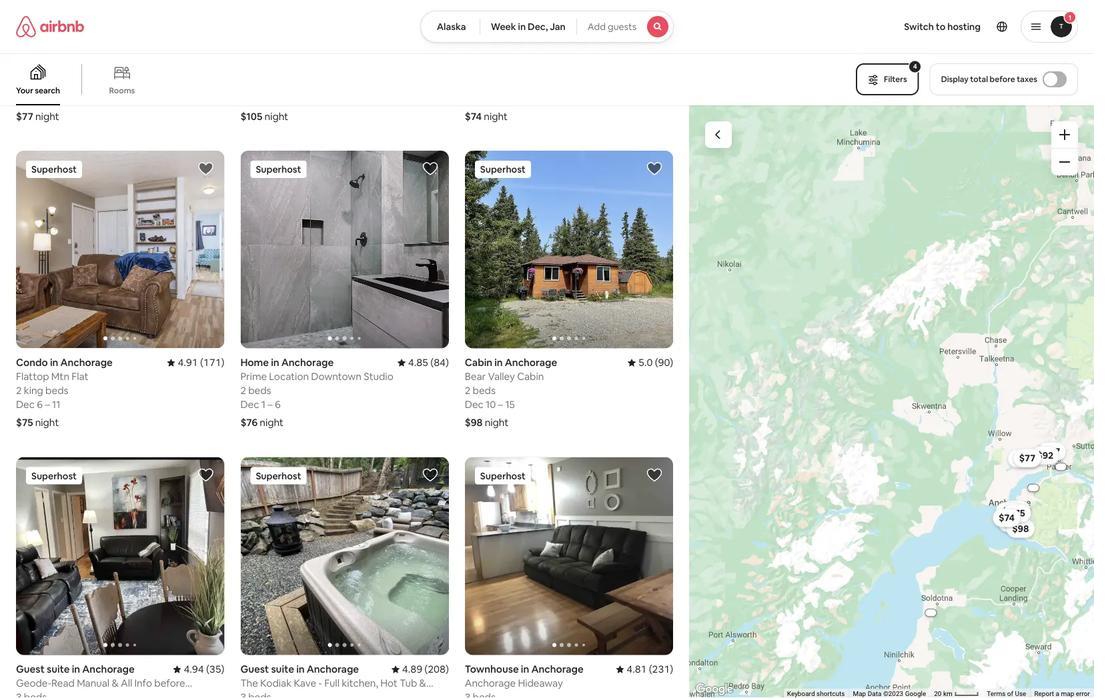 Task type: locate. For each thing, give the bounding box(es) containing it.
0 horizontal spatial wasilla
[[57, 50, 90, 63]]

1 horizontal spatial 6
[[275, 398, 281, 411]]

report a map error link
[[1035, 690, 1091, 698]]

in
[[518, 21, 526, 33], [47, 50, 55, 63], [270, 50, 278, 63], [520, 50, 528, 63], [50, 356, 58, 369], [271, 356, 279, 369], [495, 356, 503, 369], [72, 663, 80, 676], [296, 663, 305, 676], [521, 663, 529, 676]]

km
[[944, 690, 953, 698]]

1 guest suite in anchorage from the left
[[16, 663, 135, 676]]

$105 night
[[241, 110, 288, 123]]

–
[[51, 92, 56, 105], [45, 398, 50, 411], [268, 398, 273, 411], [498, 398, 503, 411]]

0 horizontal spatial $105
[[241, 110, 262, 123]]

anchorage inside home in anchorage prime location downtown studio 2 beds dec 1 – 6 $76 night
[[282, 356, 334, 369]]

zoom in image
[[1060, 129, 1071, 140]]

alaska
[[437, 21, 466, 33]]

0 horizontal spatial cabin
[[241, 50, 268, 63]]

beds up 11
[[45, 384, 68, 397]]

$98
[[465, 416, 483, 430], [1013, 523, 1030, 535]]

dec down prime
[[241, 398, 259, 411]]

0 horizontal spatial home
[[16, 50, 44, 63]]

3
[[76, 92, 82, 105]]

5.0 out of 5 average rating,  90 reviews image
[[628, 356, 674, 369]]

home inside home in anchorage prime location downtown studio 2 beds dec 1 – 6 $76 night
[[241, 356, 269, 369]]

dec inside the 2 beds dec 28 – jan 3 $77 night
[[16, 92, 35, 105]]

in for apartment in anchorage
[[520, 50, 528, 63]]

group for bear valley cabin
[[465, 151, 674, 349]]

$105 button
[[1008, 450, 1041, 468]]

0 vertical spatial $105
[[241, 110, 262, 123]]

in inside button
[[518, 21, 526, 33]]

0 vertical spatial $77
[[16, 110, 33, 123]]

0 horizontal spatial suite
[[47, 663, 70, 676]]

2 left 'king'
[[16, 384, 22, 397]]

1 vertical spatial jan
[[58, 92, 74, 105]]

$98 inside $76 $98
[[1013, 523, 1030, 535]]

dec down 'king'
[[16, 398, 35, 411]]

(55)
[[655, 50, 674, 63]]

28
[[37, 92, 48, 105]]

6 down 'king'
[[37, 398, 43, 411]]

$98 button
[[1007, 520, 1036, 538]]

add to wishlist: guest suite in anchorage image for (35)
[[198, 468, 214, 484]]

(167)
[[200, 50, 225, 63]]

$105 left $92
[[1014, 453, 1035, 465]]

night down 28
[[35, 110, 59, 123]]

display total before taxes button
[[930, 63, 1079, 95]]

4.94 out of 5 average rating,  35 reviews image
[[173, 663, 225, 676]]

beds
[[24, 78, 47, 91], [45, 384, 68, 397], [248, 384, 271, 397], [473, 384, 496, 397]]

0 horizontal spatial guest
[[16, 663, 45, 676]]

0 horizontal spatial $76
[[241, 416, 258, 430]]

4.99 out of 5 average rating,  75 reviews image
[[398, 50, 449, 63]]

5.0
[[639, 356, 653, 369]]

– left 11
[[45, 398, 50, 411]]

4.92
[[178, 50, 198, 63]]

home in anchorage prime location downtown studio 2 beds dec 1 – 6 $76 night
[[241, 356, 394, 430]]

dec
[[16, 92, 35, 105], [16, 398, 35, 411], [241, 398, 259, 411], [465, 398, 484, 411]]

night down 11
[[35, 416, 59, 430]]

2 add to wishlist: guest suite in anchorage image from the left
[[422, 468, 438, 484]]

beds up 28
[[24, 78, 47, 91]]

0 horizontal spatial 1
[[261, 398, 266, 411]]

1 vertical spatial cabin
[[465, 356, 493, 369]]

suite for 4.94 (35)
[[47, 663, 70, 676]]

apartment
[[465, 50, 518, 63]]

$77 inside the 2 beds dec 28 – jan 3 $77 night
[[16, 110, 33, 123]]

2 down bear
[[465, 384, 471, 397]]

– down location
[[268, 398, 273, 411]]

0 vertical spatial $75
[[16, 416, 33, 430]]

profile element
[[690, 0, 1079, 53]]

cabin right (167)
[[241, 50, 268, 63]]

0 horizontal spatial jan
[[58, 92, 74, 105]]

1 horizontal spatial cabin
[[465, 356, 493, 369]]

$105 down cabin in wasilla
[[241, 110, 262, 123]]

week in dec, jan button
[[480, 11, 577, 43]]

anchorage
[[530, 50, 582, 63], [60, 356, 113, 369], [282, 356, 334, 369], [505, 356, 557, 369], [82, 663, 135, 676], [307, 663, 359, 676], [532, 663, 584, 676], [465, 677, 516, 690]]

1 horizontal spatial jan
[[550, 21, 566, 33]]

1 vertical spatial $105
[[1014, 453, 1035, 465]]

shortcuts
[[817, 690, 845, 698]]

cabin for cabin in anchorage bear valley cabin 2 beds dec 10 – 15 $98 night
[[465, 356, 493, 369]]

dec left 28
[[16, 92, 35, 105]]

1
[[1069, 13, 1072, 22], [261, 398, 266, 411]]

jan right dec,
[[550, 21, 566, 33]]

15
[[505, 398, 515, 411]]

1 horizontal spatial home
[[241, 356, 269, 369]]

jan inside button
[[550, 21, 566, 33]]

1 6 from the left
[[37, 398, 43, 411]]

$74 inside the '$74 $75'
[[999, 512, 1015, 524]]

night down location
[[260, 416, 284, 430]]

0 vertical spatial cabin
[[241, 50, 268, 63]]

1 vertical spatial $98
[[1013, 523, 1030, 535]]

in inside the townhouse in anchorage anchorage hideaway
[[521, 663, 529, 676]]

2 guest suite in anchorage from the left
[[241, 663, 359, 676]]

home for home in anchorage prime location downtown studio 2 beds dec 1 – 6 $76 night
[[241, 356, 269, 369]]

None search field
[[420, 11, 674, 43]]

– right 28
[[51, 92, 56, 105]]

4
[[913, 62, 917, 71]]

beds inside the 2 beds dec 28 – jan 3 $77 night
[[24, 78, 47, 91]]

(208)
[[425, 663, 449, 676]]

2 suite from the left
[[271, 663, 294, 676]]

6
[[37, 398, 43, 411], [275, 398, 281, 411]]

none search field containing alaska
[[420, 11, 674, 43]]

1 wasilla from the left
[[57, 50, 90, 63]]

1 horizontal spatial $105
[[1014, 453, 1035, 465]]

$105 inside button
[[1014, 453, 1035, 465]]

night inside cabin in anchorage bear valley cabin 2 beds dec 10 – 15 $98 night
[[485, 416, 509, 430]]

0 vertical spatial 1
[[1069, 13, 1072, 22]]

2 6 from the left
[[275, 398, 281, 411]]

in for week in dec, jan
[[518, 21, 526, 33]]

2 down prime
[[241, 384, 246, 397]]

1 horizontal spatial add to wishlist: guest suite in anchorage image
[[422, 468, 438, 484]]

$74 for $75
[[999, 512, 1015, 524]]

4.81
[[627, 663, 647, 676]]

cabin up bear
[[465, 356, 493, 369]]

home
[[16, 50, 44, 63], [241, 356, 269, 369]]

add to wishlist: cabin in anchorage image
[[647, 161, 663, 177]]

google
[[906, 690, 927, 698]]

$105
[[241, 110, 262, 123], [1014, 453, 1035, 465]]

$77
[[16, 110, 33, 123], [1020, 453, 1036, 465], [1006, 513, 1022, 525]]

1 horizontal spatial guest suite in anchorage
[[241, 663, 359, 676]]

beds up 10
[[473, 384, 496, 397]]

1 horizontal spatial 1
[[1069, 13, 1072, 22]]

2 horizontal spatial cabin
[[517, 370, 544, 383]]

data
[[868, 690, 882, 698]]

0 vertical spatial $76
[[241, 416, 258, 430]]

home up prime
[[241, 356, 269, 369]]

0 horizontal spatial 6
[[37, 398, 43, 411]]

$76 inside home in anchorage prime location downtown studio 2 beds dec 1 – 6 $76 night
[[241, 416, 258, 430]]

– left 15
[[498, 398, 503, 411]]

1 suite from the left
[[47, 663, 70, 676]]

$75 button
[[1004, 504, 1032, 523]]

0 horizontal spatial guest suite in anchorage
[[16, 663, 135, 676]]

1 horizontal spatial $74
[[999, 512, 1015, 524]]

$74
[[465, 110, 482, 123], [999, 512, 1015, 524]]

0 vertical spatial home
[[16, 50, 44, 63]]

$76
[[241, 416, 258, 430], [1002, 506, 1019, 518]]

hideaway
[[518, 677, 563, 690]]

cabin
[[241, 50, 268, 63], [465, 356, 493, 369], [517, 370, 544, 383]]

1 horizontal spatial $75
[[1010, 508, 1026, 520]]

king
[[24, 384, 43, 397]]

beds down prime
[[248, 384, 271, 397]]

keyboard
[[787, 690, 815, 698]]

wasilla
[[57, 50, 90, 63], [281, 50, 313, 63]]

zoom out image
[[1060, 157, 1071, 168]]

4.85 (84)
[[408, 356, 449, 369]]

guest suite in anchorage for 4.89 (208)
[[241, 663, 359, 676]]

2 vertical spatial $77
[[1006, 513, 1022, 525]]

1 vertical spatial $74
[[999, 512, 1015, 524]]

6 inside home in anchorage prime location downtown studio 2 beds dec 1 – 6 $76 night
[[275, 398, 281, 411]]

1 horizontal spatial guest
[[241, 663, 269, 676]]

$69
[[1008, 504, 1025, 516]]

2 guest from the left
[[241, 663, 269, 676]]

1 horizontal spatial suite
[[271, 663, 294, 676]]

0 horizontal spatial add to wishlist: guest suite in anchorage image
[[198, 468, 214, 484]]

display total before taxes
[[941, 74, 1038, 84]]

1 vertical spatial $76
[[1002, 506, 1019, 518]]

group
[[16, 151, 225, 349], [241, 151, 449, 349], [465, 151, 674, 349], [16, 458, 225, 656], [241, 458, 449, 656], [465, 458, 674, 656]]

in inside cabin in anchorage bear valley cabin 2 beds dec 10 – 15 $98 night
[[495, 356, 503, 369]]

cabin for cabin in wasilla
[[241, 50, 268, 63]]

0 vertical spatial $98
[[465, 416, 483, 430]]

4.89 (208)
[[402, 663, 449, 676]]

4.99
[[408, 50, 428, 63]]

– inside cabin in anchorage bear valley cabin 2 beds dec 10 – 15 $98 night
[[498, 398, 503, 411]]

2
[[16, 78, 22, 91], [16, 384, 22, 397], [241, 384, 246, 397], [465, 384, 471, 397]]

1 vertical spatial home
[[241, 356, 269, 369]]

$77 button
[[1014, 449, 1042, 468], [1000, 509, 1028, 528]]

guest suite in anchorage for 4.94 (35)
[[16, 663, 135, 676]]

error
[[1076, 690, 1091, 698]]

add to wishlist: guest suite in anchorage image
[[198, 468, 214, 484], [422, 468, 438, 484]]

night down cabin in wasilla
[[265, 110, 288, 123]]

1 horizontal spatial $98
[[1013, 523, 1030, 535]]

add to wishlist: condo in anchorage image
[[198, 161, 214, 177]]

4.99 (75)
[[408, 50, 449, 63]]

4.96 (55)
[[633, 50, 674, 63]]

1 guest from the left
[[16, 663, 45, 676]]

jan left 3
[[58, 92, 74, 105]]

google image
[[693, 681, 737, 699]]

1 add to wishlist: guest suite in anchorage image from the left
[[198, 468, 214, 484]]

cabin right valley
[[517, 370, 544, 383]]

your search
[[16, 85, 60, 96]]

1 horizontal spatial $76
[[1002, 506, 1019, 518]]

0 horizontal spatial $74
[[465, 110, 482, 123]]

0 vertical spatial $77 button
[[1014, 449, 1042, 468]]

0 horizontal spatial $98
[[465, 416, 483, 430]]

group for anchorage hideaway
[[465, 458, 674, 656]]

1 vertical spatial 1
[[261, 398, 266, 411]]

a
[[1056, 690, 1060, 698]]

week
[[491, 21, 516, 33]]

in inside home in anchorage prime location downtown studio 2 beds dec 1 – 6 $76 night
[[271, 356, 279, 369]]

0 vertical spatial $74
[[465, 110, 482, 123]]

0 horizontal spatial $75
[[16, 416, 33, 430]]

taxes
[[1017, 74, 1038, 84]]

add to wishlist: townhouse in anchorage image
[[647, 468, 663, 484]]

$98 inside cabin in anchorage bear valley cabin 2 beds dec 10 – 15 $98 night
[[465, 416, 483, 430]]

dec inside 'condo in anchorage flattop mtn flat 2 king beds dec 6 – 11 $75 night'
[[16, 398, 35, 411]]

1 vertical spatial $75
[[1010, 508, 1026, 520]]

$75
[[16, 416, 33, 430], [1010, 508, 1026, 520]]

in for townhouse in anchorage anchorage hideaway
[[521, 663, 529, 676]]

2 beds dec 28 – jan 3 $77 night
[[16, 78, 82, 123]]

2 wasilla from the left
[[281, 50, 313, 63]]

4.91 (171)
[[178, 356, 225, 369]]

home up the your
[[16, 50, 44, 63]]

2 left search
[[16, 78, 22, 91]]

dec left 10
[[465, 398, 484, 411]]

4.92 out of 5 average rating,  167 reviews image
[[167, 50, 225, 63]]

night down 10
[[485, 416, 509, 430]]

0 vertical spatial jan
[[550, 21, 566, 33]]

in for cabin in anchorage bear valley cabin 2 beds dec 10 – 15 $98 night
[[495, 356, 503, 369]]

1 horizontal spatial wasilla
[[281, 50, 313, 63]]

6 down location
[[275, 398, 281, 411]]

4.91
[[178, 356, 198, 369]]

dec inside cabin in anchorage bear valley cabin 2 beds dec 10 – 15 $98 night
[[465, 398, 484, 411]]

valley
[[488, 370, 515, 383]]

suite
[[47, 663, 70, 676], [271, 663, 294, 676]]

– inside the 2 beds dec 28 – jan 3 $77 night
[[51, 92, 56, 105]]

4.89 out of 5 average rating,  208 reviews image
[[392, 663, 449, 676]]

night
[[35, 110, 59, 123], [265, 110, 288, 123], [484, 110, 508, 123], [35, 416, 59, 430], [260, 416, 284, 430], [485, 416, 509, 430]]

in inside 'condo in anchorage flattop mtn flat 2 king beds dec 6 – 11 $75 night'
[[50, 356, 58, 369]]

bear
[[465, 370, 486, 383]]



Task type: vqa. For each thing, say whether or not it's contained in the screenshot.
4.99 (75)
yes



Task type: describe. For each thing, give the bounding box(es) containing it.
report a map error
[[1035, 690, 1091, 698]]

studio
[[364, 370, 394, 383]]

jan inside the 2 beds dec 28 – jan 3 $77 night
[[58, 92, 74, 105]]

2 inside cabin in anchorage bear valley cabin 2 beds dec 10 – 15 $98 night
[[465, 384, 471, 397]]

group for prime location downtown studio
[[241, 151, 449, 349]]

beds inside cabin in anchorage bear valley cabin 2 beds dec 10 – 15 $98 night
[[473, 384, 496, 397]]

downtown
[[311, 370, 362, 383]]

$92 button
[[1031, 447, 1060, 465]]

search
[[35, 85, 60, 96]]

20 km button
[[931, 689, 983, 699]]

(35)
[[206, 663, 225, 676]]

report
[[1035, 690, 1055, 698]]

2 inside home in anchorage prime location downtown studio 2 beds dec 1 – 6 $76 night
[[241, 384, 246, 397]]

1 vertical spatial $77 button
[[1000, 509, 1028, 528]]

beds inside home in anchorage prime location downtown studio 2 beds dec 1 – 6 $76 night
[[248, 384, 271, 397]]

11
[[52, 398, 60, 411]]

anchorage inside 'condo in anchorage flattop mtn flat 2 king beds dec 6 – 11 $75 night'
[[60, 356, 113, 369]]

your
[[16, 85, 33, 96]]

alaska button
[[420, 11, 480, 43]]

$105 for $105 night
[[241, 110, 262, 123]]

keyboard shortcuts
[[787, 690, 845, 698]]

– inside home in anchorage prime location downtown studio 2 beds dec 1 – 6 $76 night
[[268, 398, 273, 411]]

dec,
[[528, 21, 548, 33]]

townhouse
[[465, 663, 519, 676]]

$74 night
[[465, 110, 508, 123]]

add guests button
[[576, 11, 674, 43]]

dec inside home in anchorage prime location downtown studio 2 beds dec 1 – 6 $76 night
[[241, 398, 259, 411]]

$76 button
[[996, 503, 1025, 521]]

1 inside home in anchorage prime location downtown studio 2 beds dec 1 – 6 $76 night
[[261, 398, 266, 411]]

4.94 (35)
[[184, 663, 225, 676]]

rooms
[[109, 85, 135, 96]]

$74 for night
[[465, 110, 482, 123]]

terms of use
[[987, 690, 1027, 698]]

$69 button
[[1002, 501, 1031, 520]]

2 inside 'condo in anchorage flattop mtn flat 2 king beds dec 6 – 11 $75 night'
[[16, 384, 22, 397]]

night inside home in anchorage prime location downtown studio 2 beds dec 1 – 6 $76 night
[[260, 416, 284, 430]]

condo in anchorage flattop mtn flat 2 king beds dec 6 – 11 $75 night
[[16, 356, 113, 430]]

mtn
[[51, 370, 69, 383]]

©2023
[[884, 690, 904, 698]]

(75)
[[431, 50, 449, 63]]

terms
[[987, 690, 1006, 698]]

$109
[[1005, 517, 1026, 529]]

beds inside 'condo in anchorage flattop mtn flat 2 king beds dec 6 – 11 $75 night'
[[45, 384, 68, 397]]

in for home in anchorage prime location downtown studio 2 beds dec 1 – 6 $76 night
[[271, 356, 279, 369]]

20 km
[[935, 690, 955, 698]]

home in wasilla
[[16, 50, 90, 63]]

to
[[936, 21, 946, 33]]

4.81 (231)
[[627, 663, 674, 676]]

map
[[1062, 690, 1075, 698]]

apartment in anchorage
[[465, 50, 582, 63]]

20
[[935, 690, 942, 698]]

group for flattop mtn flat
[[16, 151, 225, 349]]

in for condo in anchorage flattop mtn flat 2 king beds dec 6 – 11 $75 night
[[50, 356, 58, 369]]

google map
showing 20 stays. region
[[690, 105, 1095, 699]]

4.81 out of 5 average rating,  231 reviews image
[[616, 663, 674, 676]]

(171)
[[200, 356, 225, 369]]

terms of use link
[[987, 690, 1027, 698]]

6 inside 'condo in anchorage flattop mtn flat 2 king beds dec 6 – 11 $75 night'
[[37, 398, 43, 411]]

$75 inside the '$74 $75'
[[1010, 508, 1026, 520]]

flat
[[72, 370, 88, 383]]

4.85 out of 5 average rating,  84 reviews image
[[398, 356, 449, 369]]

display
[[941, 74, 969, 84]]

$75 inside 'condo in anchorage flattop mtn flat 2 king beds dec 6 – 11 $75 night'
[[16, 416, 33, 430]]

filters
[[884, 74, 907, 84]]

$87
[[1044, 446, 1061, 458]]

guest for 4.94
[[16, 663, 45, 676]]

add guests
[[588, 21, 637, 33]]

2 inside the 2 beds dec 28 – jan 3 $77 night
[[16, 78, 22, 91]]

townhouse in anchorage anchorage hideaway
[[465, 663, 584, 690]]

map data ©2023 google
[[853, 690, 927, 698]]

(84)
[[431, 356, 449, 369]]

$88 button
[[1000, 509, 1029, 528]]

add to wishlist: home in anchorage image
[[422, 161, 438, 177]]

suite for 4.89 (208)
[[271, 663, 294, 676]]

wasilla for cabin in wasilla
[[281, 50, 313, 63]]

filters button
[[856, 63, 919, 95]]

(231)
[[649, 663, 674, 676]]

1 button
[[1021, 11, 1079, 43]]

4.96
[[633, 50, 653, 63]]

– inside 'condo in anchorage flattop mtn flat 2 king beds dec 6 – 11 $75 night'
[[45, 398, 50, 411]]

map
[[853, 690, 867, 698]]

home for home in wasilla
[[16, 50, 44, 63]]

5.0 (90)
[[639, 356, 674, 369]]

night inside the 2 beds dec 28 – jan 3 $77 night
[[35, 110, 59, 123]]

anchorage inside cabin in anchorage bear valley cabin 2 beds dec 10 – 15 $98 night
[[505, 356, 557, 369]]

$76 $98
[[1002, 506, 1030, 535]]

1 inside 1 dropdown button
[[1069, 13, 1072, 22]]

week in dec, jan
[[491, 21, 566, 33]]

night inside 'condo in anchorage flattop mtn flat 2 king beds dec 6 – 11 $75 night'
[[35, 416, 59, 430]]

in for cabin in wasilla
[[270, 50, 278, 63]]

switch to hosting link
[[896, 13, 989, 41]]

4.89
[[402, 663, 423, 676]]

location
[[269, 370, 309, 383]]

switch to hosting
[[904, 21, 981, 33]]

4.91 out of 5 average rating,  171 reviews image
[[167, 356, 225, 369]]

$88
[[1006, 512, 1023, 524]]

cabin in wasilla
[[241, 50, 313, 63]]

prime
[[241, 370, 267, 383]]

wasilla for home in wasilla
[[57, 50, 90, 63]]

guest for 4.89
[[241, 663, 269, 676]]

night down apartment
[[484, 110, 508, 123]]

1 vertical spatial $77
[[1020, 453, 1036, 465]]

guests
[[608, 21, 637, 33]]

2 vertical spatial cabin
[[517, 370, 544, 383]]

hosting
[[948, 21, 981, 33]]

$76 inside $76 $98
[[1002, 506, 1019, 518]]

10
[[486, 398, 496, 411]]

$87 button
[[1038, 443, 1067, 461]]

(90)
[[655, 356, 674, 369]]

4.96 out of 5 average rating,  55 reviews image
[[622, 50, 674, 63]]

add to wishlist: guest suite in anchorage image for (208)
[[422, 468, 438, 484]]

condo
[[16, 356, 48, 369]]

$74 button
[[993, 509, 1021, 528]]

in for home in wasilla
[[47, 50, 55, 63]]

flattop
[[16, 370, 49, 383]]

$92
[[1037, 450, 1054, 462]]

switch
[[904, 21, 934, 33]]

4.92 (167)
[[178, 50, 225, 63]]

add
[[588, 21, 606, 33]]

$105 for $105
[[1014, 453, 1035, 465]]

use
[[1016, 690, 1027, 698]]



